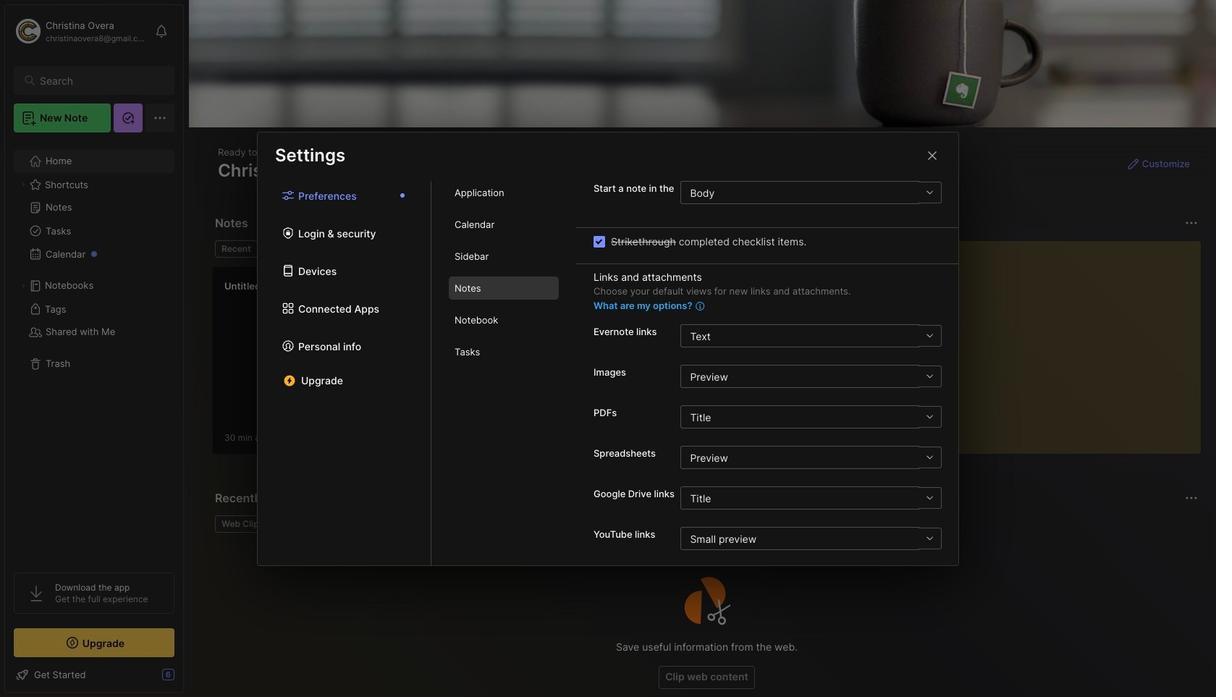 Task type: vqa. For each thing, say whether or not it's contained in the screenshot.
⚡
no



Task type: locate. For each thing, give the bounding box(es) containing it.
Search text field
[[40, 74, 161, 88]]

Choose default view option for Evernote links field
[[681, 324, 941, 348]]

Choose default view option for Google Drive links field
[[681, 487, 941, 510]]

Choose default view option for Spreadsheets field
[[681, 446, 941, 469]]

Choose default view option for YouTube links field
[[681, 527, 941, 550]]

tab
[[449, 181, 559, 204], [449, 213, 559, 236], [215, 240, 258, 258], [263, 240, 322, 258], [449, 245, 559, 268], [449, 277, 559, 300], [449, 308, 559, 332], [449, 340, 559, 363], [215, 516, 270, 533]]

Select37 checkbox
[[594, 236, 605, 247]]

None search field
[[40, 72, 161, 89]]

close image
[[924, 147, 941, 164]]

tab list
[[258, 181, 432, 565], [432, 181, 576, 565], [215, 240, 860, 258]]

main element
[[0, 0, 188, 697]]

row group
[[212, 266, 734, 463]]

tree
[[5, 141, 183, 560]]



Task type: describe. For each thing, give the bounding box(es) containing it.
tree inside main "element"
[[5, 141, 183, 560]]

Start writing… text field
[[896, 241, 1201, 442]]

Choose default view option for Images field
[[681, 365, 941, 388]]

Choose default view option for PDFs field
[[681, 405, 941, 429]]

none search field inside main "element"
[[40, 72, 161, 89]]

Start a new note in the body or title. field
[[681, 181, 942, 204]]

expand notebooks image
[[19, 282, 28, 290]]



